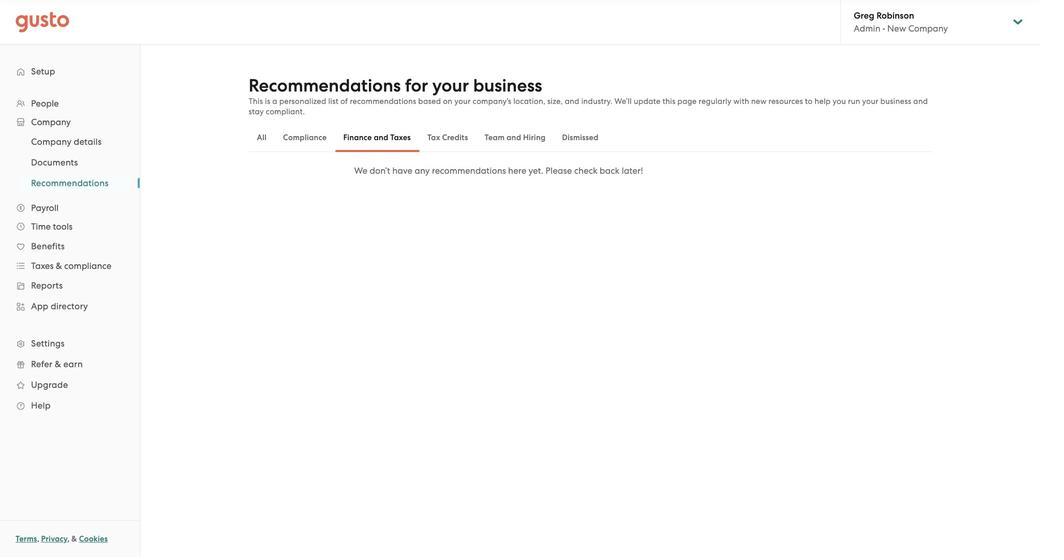Task type: vqa. For each thing, say whether or not it's contained in the screenshot.
custom
no



Task type: locate. For each thing, give the bounding box(es) containing it.
details
[[74, 137, 102, 147]]

1 horizontal spatial recommendations
[[432, 166, 506, 176]]

compliance button
[[275, 125, 335, 150]]

recommendations inside "link"
[[31, 178, 109, 188]]

& left earn
[[55, 359, 61, 370]]

benefits
[[31, 241, 65, 252]]

page
[[678, 97, 697, 106]]

recommendations
[[350, 97, 416, 106], [432, 166, 506, 176]]

and
[[565, 97, 579, 106], [914, 97, 928, 106], [374, 133, 388, 142], [507, 133, 521, 142]]

0 vertical spatial company
[[909, 23, 948, 34]]

1 vertical spatial recommendations
[[31, 178, 109, 188]]

don't
[[370, 166, 390, 176]]

taxes up 'reports'
[[31, 261, 54, 271]]

payroll
[[31, 203, 59, 213]]

team
[[485, 133, 505, 142]]

company down people
[[31, 117, 71, 127]]

0 horizontal spatial recommendations
[[31, 178, 109, 188]]

1 list from the top
[[0, 94, 140, 416]]

reports link
[[10, 276, 129, 295]]

later!
[[622, 166, 643, 176]]

1 vertical spatial company
[[31, 117, 71, 127]]

& down 'benefits' link
[[56, 261, 62, 271]]

of
[[341, 97, 348, 106]]

recommendations up finance and taxes
[[350, 97, 416, 106]]

0 vertical spatial business
[[473, 75, 542, 96]]

cookies button
[[79, 533, 108, 546]]

taxes inside dropdown button
[[31, 261, 54, 271]]

tools
[[53, 222, 73, 232]]

recommendations down documents 'link'
[[31, 178, 109, 188]]

1 horizontal spatial business
[[881, 97, 912, 106]]

company up 'documents' on the left top of page
[[31, 137, 71, 147]]

0 horizontal spatial taxes
[[31, 261, 54, 271]]

0 vertical spatial recommendations
[[350, 97, 416, 106]]

compliance
[[283, 133, 327, 142]]

0 vertical spatial recommendations
[[249, 75, 401, 96]]

recommendations down credits
[[432, 166, 506, 176]]

recommendations inside recommendations for your business this is a personalized list of recommendations based on your company's location, size, and industry. we'll update this page regularly with new resources to help you run your business and stay compliant.
[[350, 97, 416, 106]]

list
[[328, 97, 339, 106]]

1 horizontal spatial taxes
[[390, 133, 411, 142]]

company's
[[473, 97, 512, 106]]

app directory
[[31, 301, 88, 312]]

taxes up have
[[390, 133, 411, 142]]

, left privacy
[[37, 535, 39, 544]]

privacy
[[41, 535, 67, 544]]

upgrade
[[31, 380, 68, 390]]

help
[[31, 401, 51, 411]]

2 vertical spatial company
[[31, 137, 71, 147]]

0 vertical spatial taxes
[[390, 133, 411, 142]]

1 horizontal spatial ,
[[67, 535, 70, 544]]

finance
[[343, 133, 372, 142]]

company for company
[[31, 117, 71, 127]]

credits
[[442, 133, 468, 142]]

1 vertical spatial taxes
[[31, 261, 54, 271]]

benefits link
[[10, 237, 129, 256]]

2 vertical spatial &
[[71, 535, 77, 544]]

1 vertical spatial &
[[55, 359, 61, 370]]

1 horizontal spatial recommendations
[[249, 75, 401, 96]]

recommendations up list
[[249, 75, 401, 96]]

you
[[833, 97, 846, 106]]

list
[[0, 94, 140, 416], [0, 131, 140, 194]]

tax credits button
[[419, 125, 476, 150]]

& left cookies button
[[71, 535, 77, 544]]

your up on on the left of the page
[[432, 75, 469, 96]]

0 vertical spatial &
[[56, 261, 62, 271]]

0 horizontal spatial business
[[473, 75, 542, 96]]

,
[[37, 535, 39, 544], [67, 535, 70, 544]]

taxes & compliance
[[31, 261, 112, 271]]

2 list from the top
[[0, 131, 140, 194]]

recommendations for recommendations
[[31, 178, 109, 188]]

company details link
[[19, 132, 129, 151]]

settings
[[31, 338, 65, 349]]

taxes & compliance button
[[10, 257, 129, 275]]

0 horizontal spatial recommendations
[[350, 97, 416, 106]]

1 vertical spatial recommendations
[[432, 166, 506, 176]]

dismissed
[[562, 133, 599, 142]]

refer & earn link
[[10, 355, 129, 374]]

run
[[848, 97, 860, 106]]

list containing people
[[0, 94, 140, 416]]

taxes
[[390, 133, 411, 142], [31, 261, 54, 271]]

please
[[546, 166, 572, 176]]

1 , from the left
[[37, 535, 39, 544]]

company right new
[[909, 23, 948, 34]]

this
[[663, 97, 676, 106]]

gusto navigation element
[[0, 45, 140, 433]]

company inside dropdown button
[[31, 117, 71, 127]]

your
[[432, 75, 469, 96], [455, 97, 471, 106], [862, 97, 879, 106]]

back
[[600, 166, 620, 176]]

personalized
[[279, 97, 326, 106]]

& inside dropdown button
[[56, 261, 62, 271]]

setup link
[[10, 62, 129, 81]]

your right on on the left of the page
[[455, 97, 471, 106]]

, left cookies button
[[67, 535, 70, 544]]

1 vertical spatial business
[[881, 97, 912, 106]]

company
[[909, 23, 948, 34], [31, 117, 71, 127], [31, 137, 71, 147]]

business up company's
[[473, 75, 542, 96]]

&
[[56, 261, 62, 271], [55, 359, 61, 370], [71, 535, 77, 544]]

tax credits
[[427, 133, 468, 142]]

company details
[[31, 137, 102, 147]]

& for earn
[[55, 359, 61, 370]]

0 horizontal spatial ,
[[37, 535, 39, 544]]

new
[[888, 23, 906, 34]]

recommendations
[[249, 75, 401, 96], [31, 178, 109, 188]]

people button
[[10, 94, 129, 113]]

company button
[[10, 113, 129, 131]]

stay
[[249, 107, 264, 116]]

we don't have any recommendations here yet. please check back later!
[[354, 166, 643, 176]]

recommendations inside recommendations for your business this is a personalized list of recommendations based on your company's location, size, and industry. we'll update this page regularly with new resources to help you run your business and stay compliant.
[[249, 75, 401, 96]]

time tools button
[[10, 217, 129, 236]]

upgrade link
[[10, 376, 129, 394]]

company inside greg robinson admin • new company
[[909, 23, 948, 34]]

this
[[249, 97, 263, 106]]

business right run
[[881, 97, 912, 106]]

check
[[574, 166, 598, 176]]



Task type: describe. For each thing, give the bounding box(es) containing it.
greg
[[854, 10, 875, 21]]

terms
[[16, 535, 37, 544]]

recommendations for your business this is a personalized list of recommendations based on your company's location, size, and industry. we'll update this page regularly with new resources to help you run your business and stay compliant.
[[249, 75, 928, 116]]

a
[[272, 97, 277, 106]]

app
[[31, 301, 48, 312]]

robinson
[[877, 10, 914, 21]]

taxes inside 'button'
[[390, 133, 411, 142]]

hiring
[[523, 133, 546, 142]]

recommendations link
[[19, 174, 129, 193]]

app directory link
[[10, 297, 129, 316]]

we'll
[[615, 97, 632, 106]]

admin
[[854, 23, 881, 34]]

finance and taxes button
[[335, 125, 419, 150]]

documents
[[31, 157, 78, 168]]

reports
[[31, 281, 63, 291]]

privacy link
[[41, 535, 67, 544]]

compliant.
[[266, 107, 305, 116]]

regularly
[[699, 97, 732, 106]]

greg robinson admin • new company
[[854, 10, 948, 34]]

with
[[734, 97, 749, 106]]

on
[[443, 97, 453, 106]]

new
[[751, 97, 767, 106]]

update
[[634, 97, 661, 106]]

terms link
[[16, 535, 37, 544]]

any
[[415, 166, 430, 176]]

based
[[418, 97, 441, 106]]

tax
[[427, 133, 440, 142]]

directory
[[51, 301, 88, 312]]

industry.
[[581, 97, 613, 106]]

home image
[[16, 12, 69, 32]]

team and hiring button
[[476, 125, 554, 150]]

people
[[31, 98, 59, 109]]

refer
[[31, 359, 52, 370]]

your right run
[[862, 97, 879, 106]]

time tools
[[31, 222, 73, 232]]

company for company details
[[31, 137, 71, 147]]

dismissed button
[[554, 125, 607, 150]]

have
[[392, 166, 413, 176]]

help link
[[10, 396, 129, 415]]

•
[[883, 23, 885, 34]]

terms , privacy , & cookies
[[16, 535, 108, 544]]

is
[[265, 97, 270, 106]]

refer & earn
[[31, 359, 83, 370]]

location,
[[514, 97, 545, 106]]

to
[[805, 97, 813, 106]]

finance and taxes
[[343, 133, 411, 142]]

we
[[354, 166, 368, 176]]

all button
[[249, 125, 275, 150]]

compliance
[[64, 261, 112, 271]]

team and hiring
[[485, 133, 546, 142]]

setup
[[31, 66, 55, 77]]

yet.
[[529, 166, 544, 176]]

size,
[[547, 97, 563, 106]]

for
[[405, 75, 428, 96]]

resources
[[769, 97, 803, 106]]

earn
[[63, 359, 83, 370]]

all
[[257, 133, 267, 142]]

recommendations for recommendations for your business this is a personalized list of recommendations based on your company's location, size, and industry. we'll update this page regularly with new resources to help you run your business and stay compliant.
[[249, 75, 401, 96]]

recommendation categories for your business tab list
[[249, 123, 932, 152]]

2 , from the left
[[67, 535, 70, 544]]

list containing company details
[[0, 131, 140, 194]]

& for compliance
[[56, 261, 62, 271]]

cookies
[[79, 535, 108, 544]]

settings link
[[10, 334, 129, 353]]

documents link
[[19, 153, 129, 172]]

payroll button
[[10, 199, 129, 217]]

here
[[508, 166, 527, 176]]



